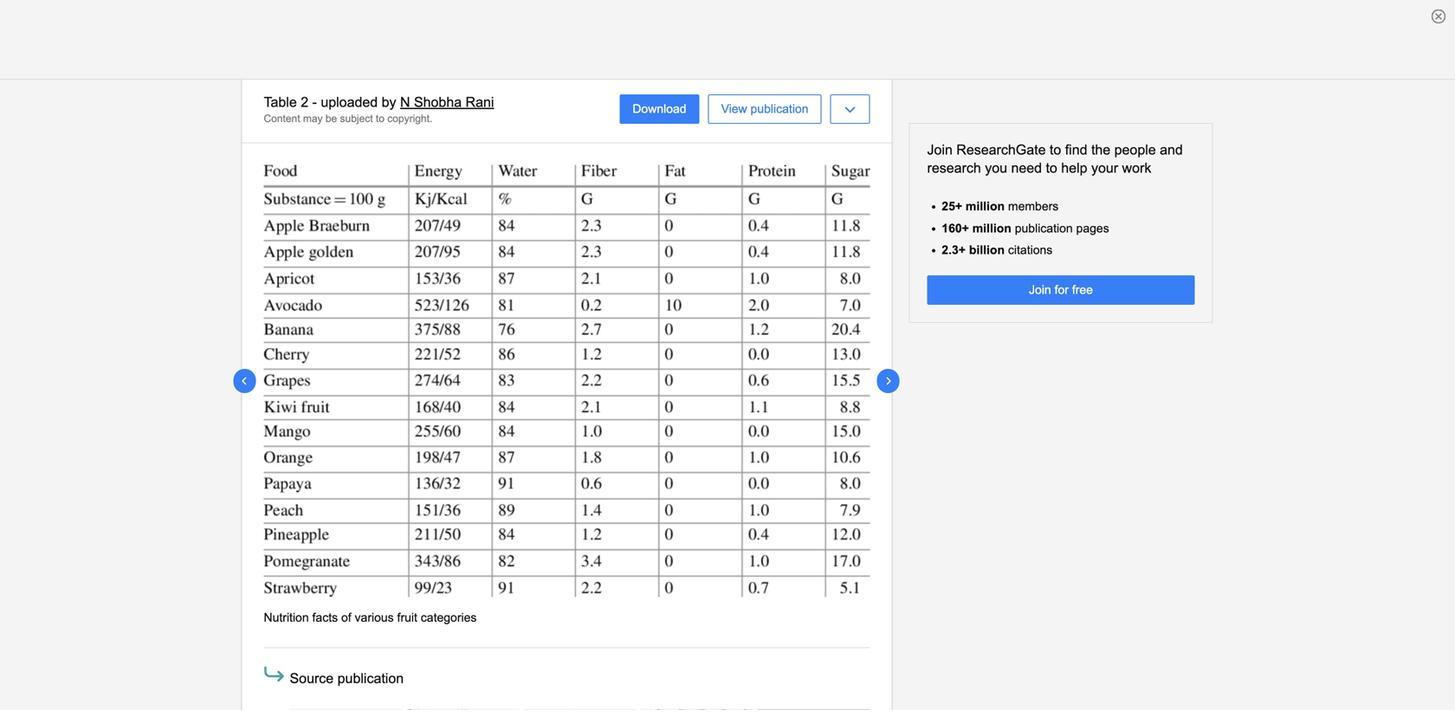 Task type: locate. For each thing, give the bounding box(es) containing it.
join left the for
[[1029, 283, 1051, 297]]

pages
[[1076, 222, 1109, 235]]

0 vertical spatial to
[[376, 112, 384, 124]]

join for join for free
[[1029, 283, 1051, 297]]

n
[[400, 94, 410, 110]]

various
[[355, 611, 394, 624]]

free
[[1072, 283, 1093, 297]]

work
[[1122, 160, 1151, 176]]

2 vertical spatial publication
[[337, 671, 404, 687]]

1 horizontal spatial join
[[1029, 283, 1051, 297]]

join
[[927, 142, 953, 158], [1029, 283, 1051, 297]]

to left help
[[1046, 160, 1057, 176]]

to left 'find'
[[1050, 142, 1061, 158]]

1 vertical spatial join
[[1029, 283, 1051, 297]]

content
[[264, 112, 300, 124]]

0 vertical spatial join
[[927, 142, 953, 158]]

0 horizontal spatial publication
[[337, 671, 404, 687]]

download
[[633, 102, 686, 116]]

join up research
[[927, 142, 953, 158]]

join for free link
[[927, 276, 1195, 305]]

citations
[[1008, 243, 1053, 257]]

you
[[985, 160, 1007, 176]]

may
[[303, 112, 323, 124]]

publication down members
[[1015, 222, 1073, 235]]

people
[[1114, 142, 1156, 158]]

publication right the view
[[751, 102, 809, 116]]

join for join researchgate to find the people and research you need to help your work
[[927, 142, 953, 158]]

categories
[[421, 611, 477, 624]]

nutrition facts of various fruit categories
[[264, 611, 477, 624]]

1 horizontal spatial publication
[[751, 102, 809, 116]]

the
[[1091, 142, 1111, 158]]

million
[[966, 200, 1005, 213], [972, 222, 1011, 235]]

1 vertical spatial publication
[[1015, 222, 1073, 235]]

main content
[[0, 76, 1455, 710]]

25+ million members 160+ million publication pages 2.3+ billion citations
[[942, 200, 1109, 257]]

view
[[721, 102, 747, 116]]

find
[[1065, 142, 1087, 158]]

to
[[376, 112, 384, 124], [1050, 142, 1061, 158], [1046, 160, 1057, 176]]

join inside join researchgate to find the people and research you need to help your work
[[927, 142, 953, 158]]

0 vertical spatial publication
[[751, 102, 809, 116]]

be
[[326, 112, 337, 124]]

0 horizontal spatial join
[[927, 142, 953, 158]]

for
[[1055, 283, 1069, 297]]

million up billion
[[972, 222, 1011, 235]]

1 vertical spatial million
[[972, 222, 1011, 235]]

n shobha rani link
[[400, 94, 494, 110]]

publication for view publication
[[751, 102, 809, 116]]

million right 25+
[[966, 200, 1005, 213]]

publication
[[751, 102, 809, 116], [1015, 222, 1073, 235], [337, 671, 404, 687]]

2 horizontal spatial publication
[[1015, 222, 1073, 235]]

shobha
[[414, 94, 462, 110]]

need
[[1011, 160, 1042, 176]]

of
[[341, 611, 351, 624]]

publication inside 25+ million members 160+ million publication pages 2.3+ billion citations
[[1015, 222, 1073, 235]]

publication right source
[[337, 671, 404, 687]]

rani
[[466, 94, 494, 110]]

to down "by"
[[376, 112, 384, 124]]

to inside table 2 - uploaded by n shobha rani content may be subject to copyright.
[[376, 112, 384, 124]]



Task type: vqa. For each thing, say whether or not it's contained in the screenshot.
KAU
no



Task type: describe. For each thing, give the bounding box(es) containing it.
2.3+
[[942, 243, 966, 257]]

members
[[1008, 200, 1059, 213]]

source
[[290, 671, 334, 687]]

2
[[301, 94, 308, 110]]

copyright.
[[387, 112, 432, 124]]

160+
[[942, 222, 969, 235]]

1 vertical spatial to
[[1050, 142, 1061, 158]]

table
[[264, 94, 297, 110]]

publication for source publication
[[337, 671, 404, 687]]

size m image
[[261, 661, 287, 687]]

facts
[[312, 611, 338, 624]]

join for free
[[1029, 283, 1093, 297]]

view publication link
[[708, 95, 822, 124]]

fruit
[[397, 611, 417, 624]]

your
[[1091, 160, 1118, 176]]

research
[[927, 160, 981, 176]]

help
[[1061, 160, 1087, 176]]

-
[[312, 94, 317, 110]]

by
[[382, 94, 396, 110]]

and
[[1160, 142, 1183, 158]]

billion
[[969, 243, 1005, 257]]

2 vertical spatial to
[[1046, 160, 1057, 176]]

subject
[[340, 112, 373, 124]]

researchgate
[[956, 142, 1046, 158]]

nutrition
[[264, 611, 309, 624]]

uploaded
[[321, 94, 378, 110]]

25+
[[942, 200, 962, 213]]

table 2 - uploaded by n shobha rani content may be subject to copyright.
[[264, 94, 494, 124]]

main content containing table 2
[[0, 76, 1455, 710]]

source publication
[[290, 671, 404, 687]]

join researchgate to find the people and research you need to help your work
[[927, 142, 1183, 176]]

view publication
[[721, 102, 809, 116]]

nutrition facts of various fruit categories image
[[264, 165, 870, 597]]

0 vertical spatial million
[[966, 200, 1005, 213]]

download link
[[620, 95, 699, 124]]



